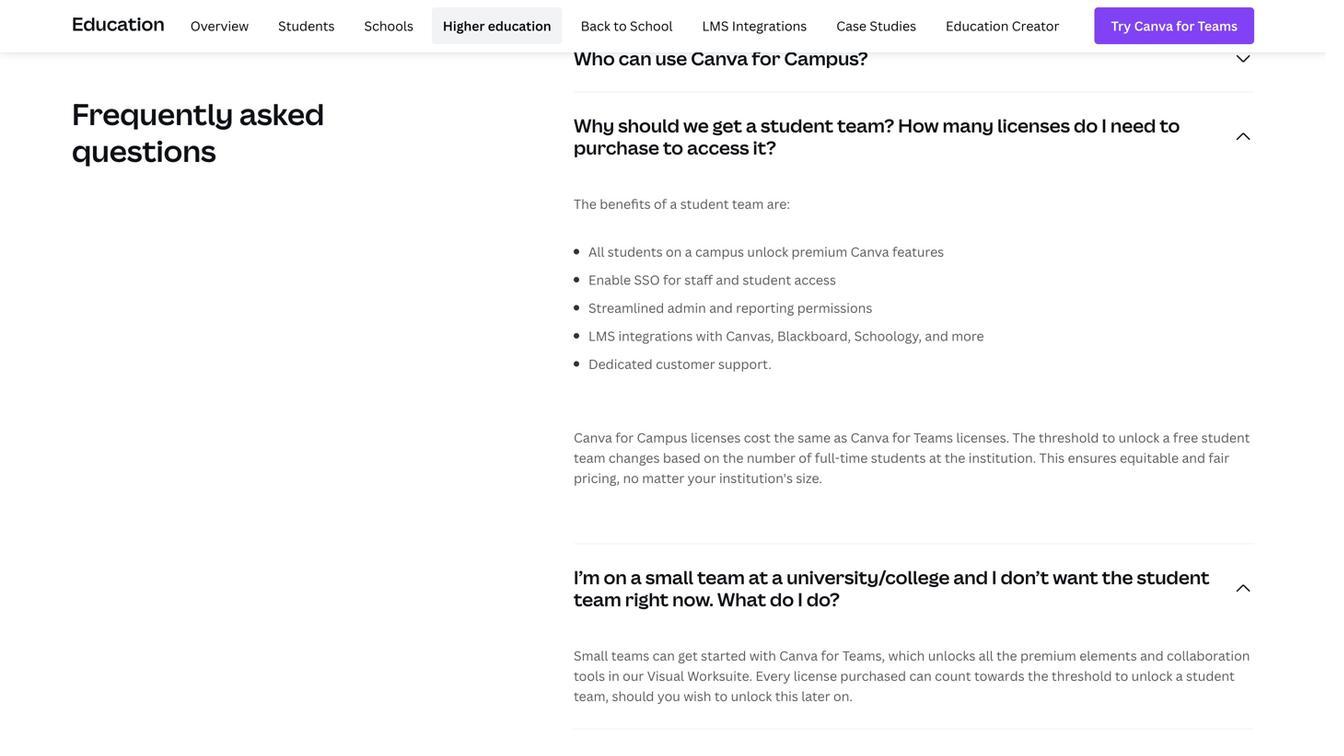 Task type: vqa. For each thing, say whether or not it's contained in the screenshot.
leftmost Color
no



Task type: locate. For each thing, give the bounding box(es) containing it.
and left more
[[925, 327, 949, 345]]

a left the free
[[1163, 429, 1170, 447]]

and left don't
[[954, 565, 988, 591]]

full-
[[815, 450, 840, 467]]

towards
[[974, 668, 1025, 686]]

equitable
[[1120, 450, 1179, 467]]

can down which
[[910, 668, 932, 686]]

0 horizontal spatial do
[[770, 587, 794, 613]]

the left benefits
[[574, 195, 597, 213]]

0 horizontal spatial can
[[619, 46, 652, 71]]

at inside canva for campus licenses cost the same as canva for teams licenses. the threshold to unlock a free student team changes based on the number of full-time students at the institution. this ensures equitable and fair pricing, no matter your institution's size.
[[929, 450, 942, 467]]

blackboard,
[[777, 327, 851, 345]]

canva down lms integrations link
[[691, 46, 748, 71]]

1 vertical spatial premium
[[1021, 648, 1077, 665]]

0 vertical spatial get
[[713, 113, 742, 138]]

for inside small teams can get started with canva for teams, which unlocks all the premium elements and collaboration tools in our visual worksuite. every license purchased can count towards the threshold to unlock a student team, should you wish to unlock this later on.
[[821, 648, 840, 665]]

schoology,
[[854, 327, 922, 345]]

0 vertical spatial should
[[618, 113, 680, 138]]

i left the need
[[1102, 113, 1107, 138]]

1 horizontal spatial get
[[713, 113, 742, 138]]

the right all
[[997, 648, 1017, 665]]

frequently asked questions
[[72, 94, 324, 171]]

case studies
[[837, 17, 917, 34]]

0 vertical spatial can
[[619, 46, 652, 71]]

0 vertical spatial at
[[929, 450, 942, 467]]

free
[[1173, 429, 1199, 447]]

staff
[[685, 271, 713, 289]]

get up visual
[[678, 648, 698, 665]]

case studies link
[[826, 7, 928, 44]]

licenses inside canva for campus licenses cost the same as canva for teams licenses. the threshold to unlock a free student team changes based on the number of full-time students at the institution. this ensures equitable and fair pricing, no matter your institution's size.
[[691, 429, 741, 447]]

unlock up equitable
[[1119, 429, 1160, 447]]

student up collaboration
[[1137, 565, 1210, 591]]

to inside education element
[[614, 17, 627, 34]]

get
[[713, 113, 742, 138], [678, 648, 698, 665]]

who can use canva for campus? button
[[574, 26, 1255, 92]]

education creator link
[[935, 7, 1071, 44]]

as
[[834, 429, 848, 447]]

size.
[[796, 470, 822, 487]]

1 horizontal spatial the
[[1013, 429, 1036, 447]]

threshold up this
[[1039, 429, 1099, 447]]

and
[[716, 271, 740, 289], [709, 299, 733, 317], [925, 327, 949, 345], [1182, 450, 1206, 467], [954, 565, 988, 591], [1140, 648, 1164, 665]]

a down collaboration
[[1176, 668, 1183, 686]]

on up your
[[704, 450, 720, 467]]

1 vertical spatial access
[[794, 271, 836, 289]]

for up license
[[821, 648, 840, 665]]

1 horizontal spatial lms
[[702, 17, 729, 34]]

should down our
[[612, 688, 654, 706]]

licenses up based
[[691, 429, 741, 447]]

of up size.
[[799, 450, 812, 467]]

and right elements
[[1140, 648, 1164, 665]]

0 vertical spatial threshold
[[1039, 429, 1099, 447]]

2 vertical spatial on
[[604, 565, 627, 591]]

many
[[943, 113, 994, 138]]

lms up who can use canva for campus? at the top of page
[[702, 17, 729, 34]]

do
[[1074, 113, 1098, 138], [770, 587, 794, 613]]

no
[[623, 470, 639, 487]]

at down 'teams'
[[929, 450, 942, 467]]

a right what
[[772, 565, 783, 591]]

menu bar inside education element
[[172, 7, 1071, 44]]

dedicated customer support.
[[589, 355, 772, 373]]

and inside i'm on a small team at a university/college and i don't want the student team right now. what do i do?
[[954, 565, 988, 591]]

of right benefits
[[654, 195, 667, 213]]

with
[[696, 327, 723, 345], [750, 648, 776, 665]]

with inside small teams can get started with canva for teams, which unlocks all the premium elements and collaboration tools in our visual worksuite. every license purchased can count towards the threshold to unlock a student team, should you wish to unlock this later on.
[[750, 648, 776, 665]]

0 vertical spatial with
[[696, 327, 723, 345]]

0 horizontal spatial get
[[678, 648, 698, 665]]

team right small on the bottom of the page
[[697, 565, 745, 591]]

do right what
[[770, 587, 794, 613]]

premium inside small teams can get started with canva for teams, which unlocks all the premium elements and collaboration tools in our visual worksuite. every license purchased can count towards the threshold to unlock a student team, should you wish to unlock this later on.
[[1021, 648, 1077, 665]]

a
[[746, 113, 757, 138], [670, 195, 677, 213], [685, 243, 692, 261], [1163, 429, 1170, 447], [631, 565, 642, 591], [772, 565, 783, 591], [1176, 668, 1183, 686]]

1 vertical spatial at
[[749, 565, 768, 591]]

to
[[614, 17, 627, 34], [1160, 113, 1180, 138], [663, 135, 683, 160], [1102, 429, 1116, 447], [1115, 668, 1129, 686], [715, 688, 728, 706]]

dedicated
[[589, 355, 653, 373]]

threshold down elements
[[1052, 668, 1112, 686]]

for down the integrations
[[752, 46, 781, 71]]

you
[[658, 688, 681, 706]]

1 horizontal spatial with
[[750, 648, 776, 665]]

students down 'teams'
[[871, 450, 926, 467]]

small
[[646, 565, 694, 591]]

threshold inside canva for campus licenses cost the same as canva for teams licenses. the threshold to unlock a free student team changes based on the number of full-time students at the institution. this ensures equitable and fair pricing, no matter your institution's size.
[[1039, 429, 1099, 447]]

2 horizontal spatial i
[[1102, 113, 1107, 138]]

the inside canva for campus licenses cost the same as canva for teams licenses. the threshold to unlock a free student team changes based on the number of full-time students at the institution. this ensures equitable and fair pricing, no matter your institution's size.
[[1013, 429, 1036, 447]]

do left the need
[[1074, 113, 1098, 138]]

and down the free
[[1182, 450, 1206, 467]]

enable
[[589, 271, 631, 289]]

a right we
[[746, 113, 757, 138]]

1 vertical spatial on
[[704, 450, 720, 467]]

institution.
[[969, 450, 1036, 467]]

to inside canva for campus licenses cost the same as canva for teams licenses. the threshold to unlock a free student team changes based on the number of full-time students at the institution. this ensures equitable and fair pricing, no matter your institution's size.
[[1102, 429, 1116, 447]]

team up pricing,
[[574, 450, 606, 467]]

to up ensures
[[1102, 429, 1116, 447]]

2 vertical spatial can
[[910, 668, 932, 686]]

0 horizontal spatial on
[[604, 565, 627, 591]]

1 vertical spatial get
[[678, 648, 698, 665]]

student inside i'm on a small team at a university/college and i don't want the student team right now. what do i do?
[[1137, 565, 1210, 591]]

all
[[589, 243, 605, 261]]

team left are:
[[732, 195, 764, 213]]

students
[[608, 243, 663, 261], [871, 450, 926, 467]]

canva up license
[[779, 648, 818, 665]]

0 vertical spatial the
[[574, 195, 597, 213]]

threshold
[[1039, 429, 1099, 447], [1052, 668, 1112, 686]]

at left do?
[[749, 565, 768, 591]]

and inside canva for campus licenses cost the same as canva for teams licenses. the threshold to unlock a free student team changes based on the number of full-time students at the institution. this ensures equitable and fair pricing, no matter your institution's size.
[[1182, 450, 1206, 467]]

access inside why should we get a student team? how many licenses do i need to purchase to access it?
[[687, 135, 749, 160]]

elements
[[1080, 648, 1137, 665]]

fair
[[1209, 450, 1230, 467]]

menu bar containing overview
[[172, 7, 1071, 44]]

premium up permissions
[[792, 243, 848, 261]]

the
[[774, 429, 795, 447], [723, 450, 744, 467], [945, 450, 966, 467], [1102, 565, 1133, 591], [997, 648, 1017, 665], [1028, 668, 1049, 686]]

1 vertical spatial lms
[[589, 327, 615, 345]]

for up 'changes' at the bottom of page
[[616, 429, 634, 447]]

of inside canva for campus licenses cost the same as canva for teams licenses. the threshold to unlock a free student team changes based on the number of full-time students at the institution. this ensures equitable and fair pricing, no matter your institution's size.
[[799, 450, 812, 467]]

access
[[687, 135, 749, 160], [794, 271, 836, 289]]

enable sso for staff and student access
[[589, 271, 836, 289]]

can down back to school link
[[619, 46, 652, 71]]

licenses right many
[[998, 113, 1070, 138]]

back to school
[[581, 17, 673, 34]]

1 horizontal spatial of
[[799, 450, 812, 467]]

at inside i'm on a small team at a university/college and i don't want the student team right now. what do i do?
[[749, 565, 768, 591]]

0 horizontal spatial access
[[687, 135, 749, 160]]

access left it?
[[687, 135, 749, 160]]

frequently
[[72, 94, 233, 134]]

i inside why should we get a student team? how many licenses do i need to purchase to access it?
[[1102, 113, 1107, 138]]

1 vertical spatial with
[[750, 648, 776, 665]]

1 vertical spatial can
[[653, 648, 675, 665]]

teams,
[[843, 648, 885, 665]]

can inside dropdown button
[[619, 46, 652, 71]]

campus
[[695, 243, 744, 261]]

a inside small teams can get started with canva for teams, which unlocks all the premium elements and collaboration tools in our visual worksuite. every license purchased can count towards the threshold to unlock a student team, should you wish to unlock this later on.
[[1176, 668, 1183, 686]]

0 vertical spatial students
[[608, 243, 663, 261]]

on right i'm
[[604, 565, 627, 591]]

lms for lms integrations with canvas, blackboard, schoology, and more
[[589, 327, 615, 345]]

get inside why should we get a student team? how many licenses do i need to purchase to access it?
[[713, 113, 742, 138]]

lms integrations
[[702, 17, 807, 34]]

i left do?
[[798, 587, 803, 613]]

1 horizontal spatial education
[[946, 17, 1009, 34]]

i left don't
[[992, 565, 997, 591]]

why should we get a student team? how many licenses do i need to purchase to access it? button
[[574, 93, 1255, 181]]

at
[[929, 450, 942, 467], [749, 565, 768, 591]]

the right want
[[1102, 565, 1133, 591]]

with up every
[[750, 648, 776, 665]]

teams
[[611, 648, 650, 665]]

education
[[488, 17, 551, 34]]

unlock down elements
[[1132, 668, 1173, 686]]

should
[[618, 113, 680, 138], [612, 688, 654, 706]]

education for education
[[72, 11, 165, 36]]

canva up the time
[[851, 429, 889, 447]]

1 vertical spatial do
[[770, 587, 794, 613]]

0 horizontal spatial education
[[72, 11, 165, 36]]

asked
[[239, 94, 324, 134]]

licenses
[[998, 113, 1070, 138], [691, 429, 741, 447]]

1 vertical spatial of
[[799, 450, 812, 467]]

what
[[717, 587, 766, 613]]

higher
[[443, 17, 485, 34]]

back to school link
[[570, 7, 684, 44]]

access up permissions
[[794, 271, 836, 289]]

should left we
[[618, 113, 680, 138]]

0 vertical spatial of
[[654, 195, 667, 213]]

1 horizontal spatial do
[[1074, 113, 1098, 138]]

1 horizontal spatial licenses
[[998, 113, 1070, 138]]

wish
[[684, 688, 712, 706]]

1 horizontal spatial can
[[653, 648, 675, 665]]

need
[[1111, 113, 1156, 138]]

on left campus
[[666, 243, 682, 261]]

team inside canva for campus licenses cost the same as canva for teams licenses. the threshold to unlock a free student team changes based on the number of full-time students at the institution. this ensures equitable and fair pricing, no matter your institution's size.
[[574, 450, 606, 467]]

lms up dedicated
[[589, 327, 615, 345]]

1 horizontal spatial i
[[992, 565, 997, 591]]

licenses inside why should we get a student team? how many licenses do i need to purchase to access it?
[[998, 113, 1070, 138]]

education inside 'link'
[[946, 17, 1009, 34]]

student up 'fair'
[[1202, 429, 1250, 447]]

student down collaboration
[[1186, 668, 1235, 686]]

in
[[608, 668, 620, 686]]

lms for lms integrations
[[702, 17, 729, 34]]

can
[[619, 46, 652, 71], [653, 648, 675, 665], [910, 668, 932, 686]]

the up institution.
[[1013, 429, 1036, 447]]

1 vertical spatial licenses
[[691, 429, 741, 447]]

0 vertical spatial access
[[687, 135, 749, 160]]

i
[[1102, 113, 1107, 138], [992, 565, 997, 591], [798, 587, 803, 613]]

get inside small teams can get started with canva for teams, which unlocks all the premium elements and collaboration tools in our visual worksuite. every license purchased can count towards the threshold to unlock a student team, should you wish to unlock this later on.
[[678, 648, 698, 665]]

should inside why should we get a student team? how many licenses do i need to purchase to access it?
[[618, 113, 680, 138]]

1 horizontal spatial access
[[794, 271, 836, 289]]

premium up 'towards'
[[1021, 648, 1077, 665]]

student left team?
[[761, 113, 834, 138]]

students up sso
[[608, 243, 663, 261]]

0 horizontal spatial at
[[749, 565, 768, 591]]

1 horizontal spatial students
[[871, 450, 926, 467]]

can up visual
[[653, 648, 675, 665]]

lms inside education element
[[702, 17, 729, 34]]

canva inside dropdown button
[[691, 46, 748, 71]]

0 vertical spatial lms
[[702, 17, 729, 34]]

do inside why should we get a student team? how many licenses do i need to purchase to access it?
[[1074, 113, 1098, 138]]

the up 'number' at the right of page
[[774, 429, 795, 447]]

menu bar
[[172, 7, 1071, 44]]

0 vertical spatial on
[[666, 243, 682, 261]]

premium
[[792, 243, 848, 261], [1021, 648, 1077, 665]]

a inside canva for campus licenses cost the same as canva for teams licenses. the threshold to unlock a free student team changes based on the number of full-time students at the institution. this ensures equitable and fair pricing, no matter your institution's size.
[[1163, 429, 1170, 447]]

2 horizontal spatial on
[[704, 450, 720, 467]]

1 vertical spatial the
[[1013, 429, 1036, 447]]

a right benefits
[[670, 195, 677, 213]]

questions
[[72, 131, 216, 171]]

to down elements
[[1115, 668, 1129, 686]]

0 horizontal spatial lms
[[589, 327, 615, 345]]

lms integrations link
[[691, 7, 818, 44]]

to right back
[[614, 17, 627, 34]]

get right we
[[713, 113, 742, 138]]

with down streamlined admin and reporting permissions
[[696, 327, 723, 345]]

1 vertical spatial students
[[871, 450, 926, 467]]

1 horizontal spatial premium
[[1021, 648, 1077, 665]]

do inside i'm on a small team at a university/college and i don't want the student team right now. what do i do?
[[770, 587, 794, 613]]

0 horizontal spatial premium
[[792, 243, 848, 261]]

student inside why should we get a student team? how many licenses do i need to purchase to access it?
[[761, 113, 834, 138]]

university/college
[[787, 565, 950, 591]]

a left small on the bottom of the page
[[631, 565, 642, 591]]

visual
[[647, 668, 684, 686]]

0 horizontal spatial licenses
[[691, 429, 741, 447]]

1 horizontal spatial at
[[929, 450, 942, 467]]

0 vertical spatial licenses
[[998, 113, 1070, 138]]

the right 'towards'
[[1028, 668, 1049, 686]]

0 vertical spatial do
[[1074, 113, 1098, 138]]

collaboration
[[1167, 648, 1250, 665]]

on inside canva for campus licenses cost the same as canva for teams licenses. the threshold to unlock a free student team changes based on the number of full-time students at the institution. this ensures equitable and fair pricing, no matter your institution's size.
[[704, 450, 720, 467]]

0 horizontal spatial with
[[696, 327, 723, 345]]

on
[[666, 243, 682, 261], [704, 450, 720, 467], [604, 565, 627, 591]]

1 vertical spatial should
[[612, 688, 654, 706]]

right
[[625, 587, 669, 613]]

should inside small teams can get started with canva for teams, which unlocks all the premium elements and collaboration tools in our visual worksuite. every license purchased can count towards the threshold to unlock a student team, should you wish to unlock this later on.
[[612, 688, 654, 706]]

overview
[[190, 17, 249, 34]]

1 vertical spatial threshold
[[1052, 668, 1112, 686]]

1 horizontal spatial on
[[666, 243, 682, 261]]

unlock inside canva for campus licenses cost the same as canva for teams licenses. the threshold to unlock a free student team changes based on the number of full-time students at the institution. this ensures equitable and fair pricing, no matter your institution's size.
[[1119, 429, 1160, 447]]

case
[[837, 17, 867, 34]]

students link
[[267, 7, 346, 44]]

a inside why should we get a student team? how many licenses do i need to purchase to access it?
[[746, 113, 757, 138]]



Task type: describe. For each thing, give the bounding box(es) containing it.
every
[[756, 668, 791, 686]]

pricing,
[[574, 470, 620, 487]]

support.
[[718, 355, 772, 373]]

campus
[[637, 429, 688, 447]]

team left right
[[574, 587, 621, 613]]

streamlined admin and reporting permissions
[[589, 299, 873, 317]]

for right sso
[[663, 271, 682, 289]]

sso
[[634, 271, 660, 289]]

student inside canva for campus licenses cost the same as canva for teams licenses. the threshold to unlock a free student team changes based on the number of full-time students at the institution. this ensures equitable and fair pricing, no matter your institution's size.
[[1202, 429, 1250, 447]]

to down worksuite.
[[715, 688, 728, 706]]

i'm
[[574, 565, 600, 591]]

0 horizontal spatial the
[[574, 195, 597, 213]]

school
[[630, 17, 673, 34]]

education element
[[72, 0, 1255, 52]]

canva for campus licenses cost the same as canva for teams licenses. the threshold to unlock a free student team changes based on the number of full-time students at the institution. this ensures equitable and fair pricing, no matter your institution's size.
[[574, 429, 1250, 487]]

want
[[1053, 565, 1098, 591]]

higher education
[[443, 17, 551, 34]]

lms integrations with canvas, blackboard, schoology, and more
[[589, 327, 984, 345]]

and down 'enable sso for staff and student access'
[[709, 299, 733, 317]]

count
[[935, 668, 971, 686]]

canva up pricing,
[[574, 429, 612, 447]]

why should we get a student team? how many licenses do i need to purchase to access it?
[[574, 113, 1180, 160]]

get for a
[[713, 113, 742, 138]]

schools
[[364, 17, 414, 34]]

do?
[[807, 587, 840, 613]]

which
[[888, 648, 925, 665]]

the inside i'm on a small team at a university/college and i don't want the student team right now. what do i do?
[[1102, 565, 1133, 591]]

cost
[[744, 429, 771, 447]]

students
[[278, 17, 335, 34]]

institution's
[[719, 470, 793, 487]]

use
[[655, 46, 687, 71]]

unlocks
[[928, 648, 976, 665]]

campus?
[[784, 46, 868, 71]]

ensures
[[1068, 450, 1117, 467]]

this
[[775, 688, 798, 706]]

student down all students on a campus unlock premium canva features on the top
[[743, 271, 791, 289]]

we
[[683, 113, 709, 138]]

tools
[[574, 668, 605, 686]]

worksuite.
[[687, 668, 753, 686]]

student up campus
[[680, 195, 729, 213]]

canva inside small teams can get started with canva for teams, which unlocks all the premium elements and collaboration tools in our visual worksuite. every license purchased can count towards the threshold to unlock a student team, should you wish to unlock this later on.
[[779, 648, 818, 665]]

time
[[840, 450, 868, 467]]

our
[[623, 668, 644, 686]]

schools link
[[353, 7, 425, 44]]

2 horizontal spatial can
[[910, 668, 932, 686]]

0 horizontal spatial i
[[798, 587, 803, 613]]

team,
[[574, 688, 609, 706]]

features
[[892, 243, 944, 261]]

students inside canva for campus licenses cost the same as canva for teams licenses. the threshold to unlock a free student team changes based on the number of full-time students at the institution. this ensures equitable and fair pricing, no matter your institution's size.
[[871, 450, 926, 467]]

the benefits of a student team are:
[[574, 195, 790, 213]]

permissions
[[797, 299, 873, 317]]

license
[[794, 668, 837, 686]]

benefits
[[600, 195, 651, 213]]

education for education creator
[[946, 17, 1009, 34]]

teams
[[914, 429, 953, 447]]

on.
[[834, 688, 853, 706]]

a up the staff
[[685, 243, 692, 261]]

who
[[574, 46, 615, 71]]

studies
[[870, 17, 917, 34]]

for left 'teams'
[[892, 429, 911, 447]]

integrations
[[732, 17, 807, 34]]

are:
[[767, 195, 790, 213]]

i'm on a small team at a university/college and i don't want the student team right now. what do i do?
[[574, 565, 1210, 613]]

integrations
[[618, 327, 693, 345]]

the down 'teams'
[[945, 450, 966, 467]]

the up the institution's
[[723, 450, 744, 467]]

matter
[[642, 470, 685, 487]]

0 horizontal spatial of
[[654, 195, 667, 213]]

and up streamlined admin and reporting permissions
[[716, 271, 740, 289]]

how
[[898, 113, 939, 138]]

purchased
[[840, 668, 906, 686]]

higher education link
[[432, 7, 562, 44]]

get for started
[[678, 648, 698, 665]]

canvas,
[[726, 327, 774, 345]]

later
[[802, 688, 831, 706]]

student inside small teams can get started with canva for teams, which unlocks all the premium elements and collaboration tools in our visual worksuite. every license purchased can count towards the threshold to unlock a student team, should you wish to unlock this later on.
[[1186, 668, 1235, 686]]

unlock right campus
[[747, 243, 789, 261]]

number
[[747, 450, 796, 467]]

team?
[[837, 113, 894, 138]]

all students on a campus unlock premium canva features
[[589, 243, 944, 261]]

0 vertical spatial premium
[[792, 243, 848, 261]]

canva left features
[[851, 243, 889, 261]]

licenses.
[[956, 429, 1010, 447]]

for inside dropdown button
[[752, 46, 781, 71]]

0 horizontal spatial students
[[608, 243, 663, 261]]

based
[[663, 450, 701, 467]]

reporting
[[736, 299, 794, 317]]

who can use canva for campus?
[[574, 46, 868, 71]]

and inside small teams can get started with canva for teams, which unlocks all the premium elements and collaboration tools in our visual worksuite. every license purchased can count towards the threshold to unlock a student team, should you wish to unlock this later on.
[[1140, 648, 1164, 665]]

small teams can get started with canva for teams, which unlocks all the premium elements and collaboration tools in our visual worksuite. every license purchased can count towards the threshold to unlock a student team, should you wish to unlock this later on.
[[574, 648, 1250, 706]]

changes
[[609, 450, 660, 467]]

customer
[[656, 355, 715, 373]]

this
[[1040, 450, 1065, 467]]

overview link
[[179, 7, 260, 44]]

it?
[[753, 135, 776, 160]]

now.
[[672, 587, 714, 613]]

to right purchase
[[663, 135, 683, 160]]

threshold inside small teams can get started with canva for teams, which unlocks all the premium elements and collaboration tools in our visual worksuite. every license purchased can count towards the threshold to unlock a student team, should you wish to unlock this later on.
[[1052, 668, 1112, 686]]

don't
[[1001, 565, 1049, 591]]

why
[[574, 113, 614, 138]]

to right the need
[[1160, 113, 1180, 138]]

more
[[952, 327, 984, 345]]

unlock down every
[[731, 688, 772, 706]]

i'm on a small team at a university/college and i don't want the student team right now. what do i do? button
[[574, 545, 1255, 633]]

on inside i'm on a small team at a university/college and i don't want the student team right now. what do i do?
[[604, 565, 627, 591]]



